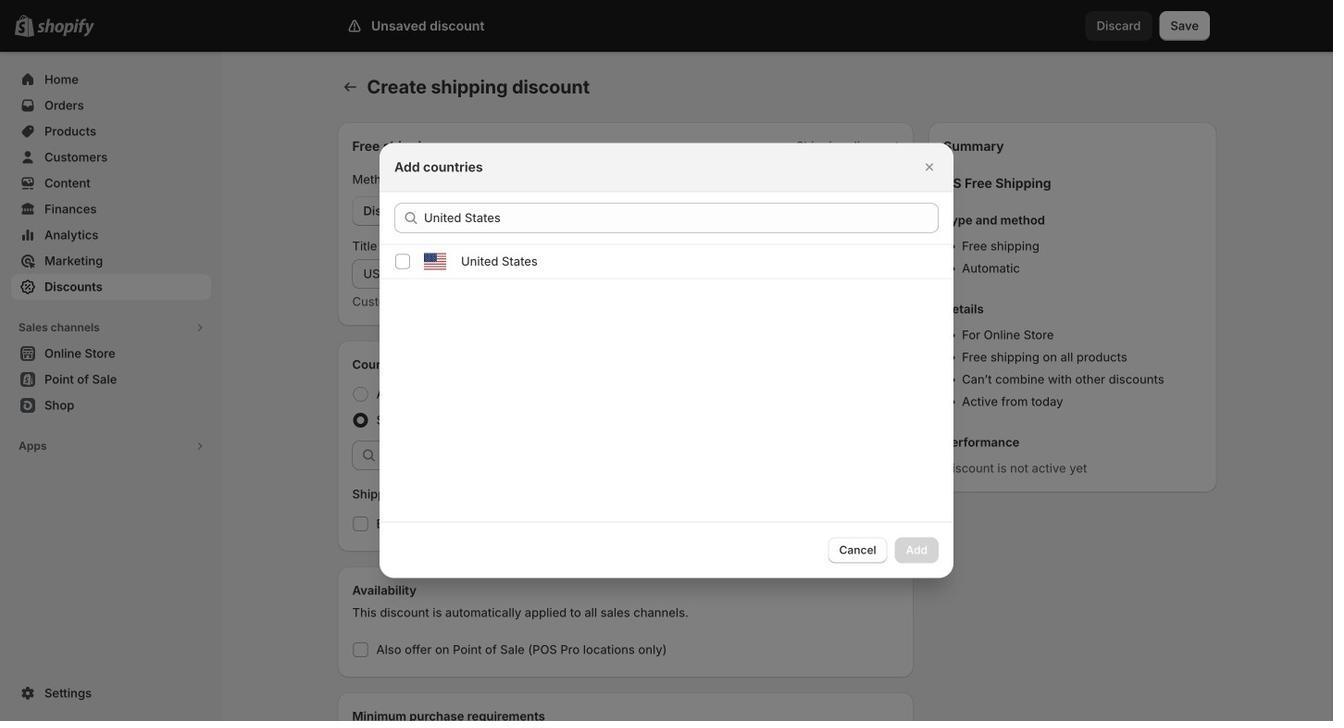 Task type: vqa. For each thing, say whether or not it's contained in the screenshot.
Search countries text box
yes



Task type: locate. For each thing, give the bounding box(es) containing it.
shopify image
[[37, 18, 94, 37]]

dialog
[[0, 143, 1333, 578]]



Task type: describe. For each thing, give the bounding box(es) containing it.
Search countries text field
[[424, 203, 939, 233]]



